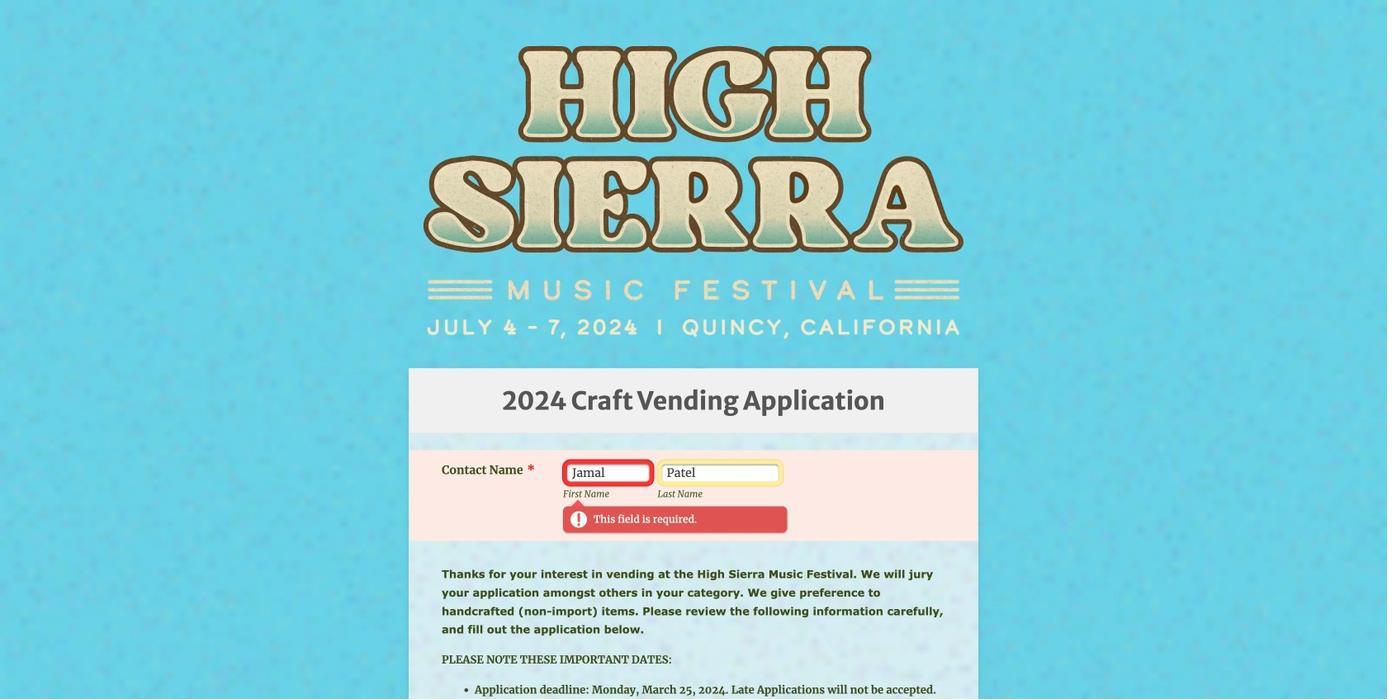 Task type: locate. For each thing, give the bounding box(es) containing it.
form logo image
[[421, 43, 966, 342]]

None text field
[[662, 465, 779, 482]]

None text field
[[567, 465, 650, 482]]

alert
[[563, 493, 787, 533]]



Task type: vqa. For each thing, say whether or not it's contained in the screenshot.
  text field
no



